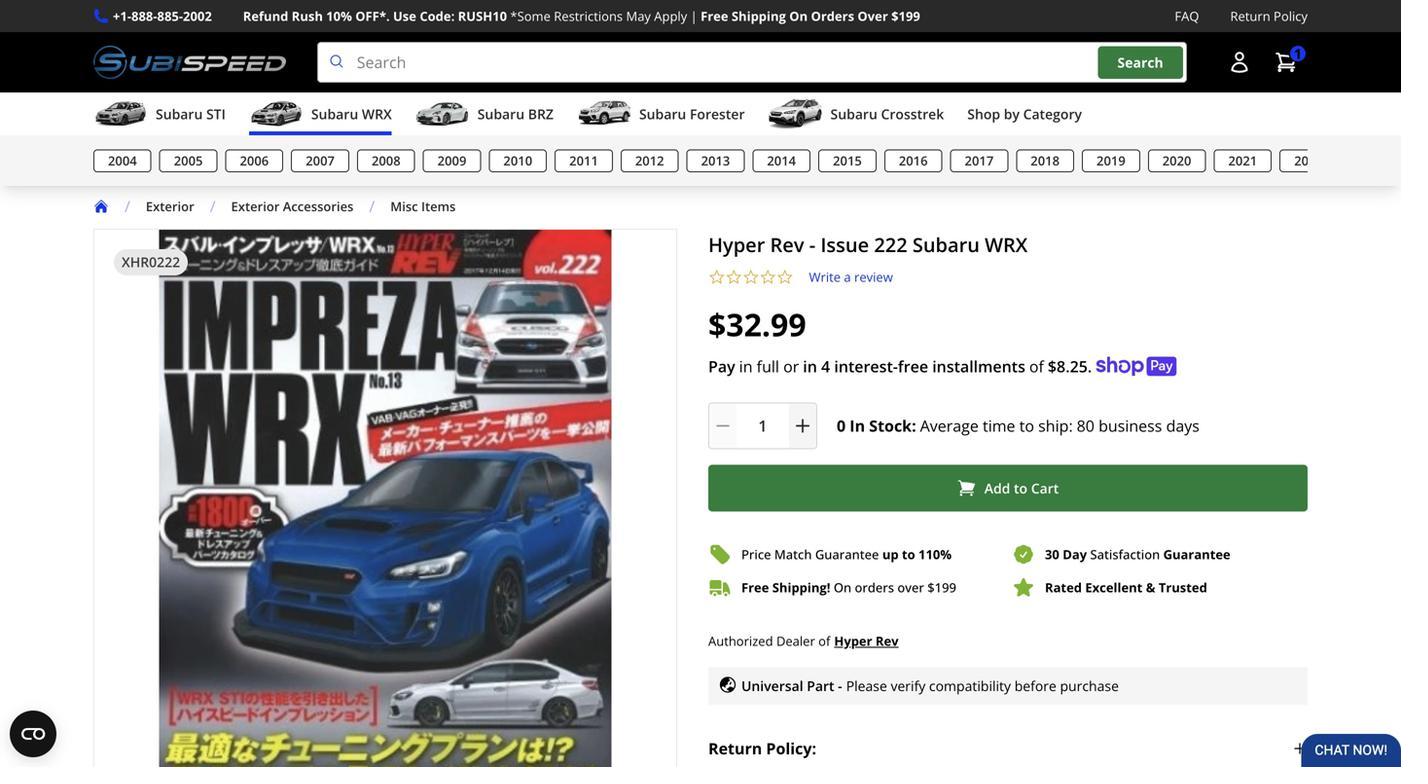 Task type: describe. For each thing, give the bounding box(es) containing it.
2007
[[306, 152, 335, 169]]

compatibility
[[930, 676, 1011, 695]]

stock:
[[870, 415, 917, 436]]

return policy: button
[[709, 720, 1308, 767]]

subaru wrx element
[[0, 135, 1402, 186]]

pay
[[709, 356, 736, 377]]

accessories
[[283, 198, 354, 215]]

now
[[347, 146, 377, 165]]

2017
[[965, 152, 994, 169]]

2021
[[1229, 152, 1258, 169]]

4
[[822, 356, 831, 377]]

1 in from the left
[[739, 356, 753, 377]]

shipping
[[732, 7, 786, 25]]

misc items link down the 2009 dropdown button in the left top of the page
[[391, 198, 471, 215]]

222
[[874, 231, 908, 258]]

2021 button
[[1214, 150, 1272, 172]]

verify
[[891, 676, 926, 695]]

110%
[[919, 546, 952, 563]]

a subaru wrx thumbnail image image
[[249, 99, 304, 129]]

ship:
[[1039, 415, 1073, 436]]

subaru forester button
[[577, 96, 745, 135]]

2013
[[701, 152, 730, 169]]

shop pay image
[[1096, 357, 1177, 376]]

hyper rev link
[[835, 630, 899, 651]]

installments
[[933, 356, 1026, 377]]

2014
[[767, 152, 796, 169]]

price
[[742, 546, 771, 563]]

888-
[[131, 7, 157, 25]]

button image
[[1228, 51, 1252, 74]]

faq link
[[1175, 6, 1200, 26]]

policy:
[[766, 738, 817, 759]]

full
[[757, 356, 780, 377]]

subaru,
[[172, 145, 230, 166]]

1 vertical spatial |
[[393, 145, 401, 166]]

2015 button
[[819, 150, 877, 172]]

1
[[1295, 44, 1302, 63]]

a subaru crosstrek thumbnail image image
[[769, 99, 823, 129]]

2019 button
[[1082, 150, 1141, 172]]

rush10
[[458, 7, 507, 25]]

update
[[417, 146, 465, 165]]

subaru wrx button
[[249, 96, 392, 135]]

2 in from the left
[[803, 356, 818, 377]]

subaru for subaru crosstrek
[[831, 105, 878, 123]]

1 vertical spatial sti
[[273, 145, 295, 166]]

trusted
[[1159, 579, 1208, 596]]

- for part
[[838, 676, 843, 695]]

rev inside authorized dealer of hyper rev
[[876, 632, 899, 650]]

3 empty star image from the left
[[777, 269, 794, 286]]

30 day satisfaction guarantee
[[1045, 546, 1231, 563]]

subaru for subaru sti
[[156, 105, 203, 123]]

80
[[1077, 415, 1095, 436]]

universal part - please verify compatibility before purchase
[[742, 676, 1119, 695]]

rated excellent & trusted
[[1045, 579, 1208, 596]]

category
[[1024, 105, 1082, 123]]

subaru crosstrek
[[831, 105, 944, 123]]

rated
[[1045, 579, 1082, 596]]

0 vertical spatial |
[[691, 7, 698, 25]]

1 vertical spatial free
[[742, 579, 769, 596]]

refund rush 10% off*. use code: rush10 *some restrictions may apply | free shipping on orders over $199
[[243, 7, 921, 25]]

write a review
[[809, 268, 893, 286]]

add
[[985, 479, 1011, 497]]

0 horizontal spatial free
[[701, 7, 729, 25]]

2010 button
[[489, 150, 547, 172]]

subaru brz button
[[415, 96, 554, 135]]

subaru wrx
[[311, 105, 392, 123]]

2018 button
[[1017, 150, 1075, 172]]

subispeed logo image
[[93, 42, 286, 83]]

days
[[1167, 415, 1200, 436]]

in
[[850, 415, 865, 436]]

2008 button
[[357, 150, 415, 172]]

1 empty star image from the left
[[709, 269, 726, 286]]

crosstrek
[[881, 105, 944, 123]]

home image
[[93, 199, 109, 214]]

+1-888-885-2002 link
[[113, 6, 212, 26]]

.
[[1088, 356, 1092, 377]]

day
[[1063, 546, 1087, 563]]

search
[[1118, 53, 1164, 71]]

2 empty star image from the left
[[743, 269, 760, 286]]

subaru crosstrek button
[[769, 96, 944, 135]]

a subaru sti thumbnail image image
[[93, 99, 148, 129]]

exterior for exterior accessories
[[231, 198, 280, 215]]

code:
[[420, 7, 455, 25]]

subaru right 222
[[913, 231, 980, 258]]

business
[[1099, 415, 1163, 436]]

2020,
[[128, 145, 168, 166]]

2009 button
[[423, 150, 481, 172]]

+1-888-885-2002
[[113, 7, 212, 25]]

refund
[[243, 7, 288, 25]]

2020
[[1163, 152, 1192, 169]]

brz
[[528, 105, 554, 123]]

shop for shop by category
[[968, 105, 1001, 123]]

2020 button
[[1148, 150, 1207, 172]]

faq
[[1175, 7, 1200, 25]]

2 empty star image from the left
[[760, 269, 777, 286]]

cart
[[1032, 479, 1059, 497]]

2016
[[899, 152, 928, 169]]

dealer
[[777, 632, 816, 650]]

/ for exterior accessories
[[210, 196, 216, 217]]

2 guarantee from the left
[[1164, 546, 1231, 563]]

satisfaction
[[1091, 546, 1161, 563]]

1 button
[[1265, 43, 1308, 82]]

a subaru forester thumbnail image image
[[577, 99, 632, 129]]

over
[[898, 579, 925, 596]]

2004 button
[[93, 150, 152, 172]]

return policy link
[[1231, 6, 1308, 26]]

misc items link down update
[[391, 198, 456, 215]]

purchase
[[1060, 676, 1119, 695]]

/ for exterior
[[125, 196, 130, 217]]

open widget image
[[10, 711, 56, 757]]

0 vertical spatial on
[[790, 7, 808, 25]]

decrement image
[[714, 416, 733, 436]]

199
[[935, 579, 957, 596]]



Task type: locate. For each thing, give the bounding box(es) containing it.
1 horizontal spatial free
[[742, 579, 769, 596]]

| right now
[[393, 145, 401, 166]]

match
[[775, 546, 812, 563]]

0
[[837, 415, 846, 436]]

0 vertical spatial rev
[[770, 231, 805, 258]]

shop left by
[[968, 105, 1001, 123]]

1 vertical spatial hyper
[[835, 632, 873, 650]]

of right dealer
[[819, 632, 831, 650]]

subaru for subaru brz
[[478, 105, 525, 123]]

$
[[928, 579, 935, 596]]

2017 button
[[951, 150, 1009, 172]]

wrx down a subaru wrx thumbnail image
[[234, 145, 269, 166]]

use
[[393, 7, 417, 25]]

0 horizontal spatial guarantee
[[816, 546, 879, 563]]

3 / from the left
[[369, 196, 375, 217]]

/ down 2020, subaru, wrx sti
[[210, 196, 216, 217]]

0 horizontal spatial empty star image
[[709, 269, 726, 286]]

2 vertical spatial wrx
[[985, 231, 1028, 258]]

shop left now
[[311, 146, 344, 165]]

shop for shop now
[[311, 146, 344, 165]]

wrx up now
[[362, 105, 392, 123]]

0 vertical spatial to
[[1020, 415, 1035, 436]]

- right part
[[838, 676, 843, 695]]

in
[[739, 356, 753, 377], [803, 356, 818, 377]]

write
[[809, 268, 841, 286]]

1 vertical spatial of
[[819, 632, 831, 650]]

-
[[810, 231, 816, 258], [838, 676, 843, 695]]

universal
[[742, 676, 804, 695]]

on left orders
[[834, 579, 852, 596]]

orders
[[811, 7, 855, 25]]

time
[[983, 415, 1016, 436]]

sti inside dropdown button
[[206, 105, 226, 123]]

0 horizontal spatial |
[[393, 145, 401, 166]]

issue
[[821, 231, 869, 258]]

subaru brz
[[478, 105, 554, 123]]

xhr0222   -   hyper rev - issue 222 impreza wrx no.13, image
[[94, 230, 677, 767]]

$32.99
[[709, 303, 807, 346]]

2 / from the left
[[210, 196, 216, 217]]

shop by category
[[968, 105, 1082, 123]]

excellent
[[1086, 579, 1143, 596]]

rev up the please on the bottom
[[876, 632, 899, 650]]

subaru forester
[[639, 105, 745, 123]]

1 vertical spatial shop
[[311, 146, 344, 165]]

subaru up 2015 at the top
[[831, 105, 878, 123]]

/ left misc
[[369, 196, 375, 217]]

2 horizontal spatial wrx
[[985, 231, 1028, 258]]

1 horizontal spatial guarantee
[[1164, 546, 1231, 563]]

0 vertical spatial hyper
[[709, 231, 765, 258]]

shop inside "dropdown button"
[[968, 105, 1001, 123]]

to right up
[[902, 546, 916, 563]]

rev left issue
[[770, 231, 805, 258]]

1 horizontal spatial shop
[[968, 105, 1001, 123]]

return for return policy:
[[709, 738, 762, 759]]

$8.25
[[1048, 356, 1088, 377]]

2010
[[504, 152, 533, 169]]

items
[[421, 198, 456, 215]]

wrx down 2017 dropdown button
[[985, 231, 1028, 258]]

increment image
[[793, 416, 813, 436]]

0 horizontal spatial shop
[[311, 146, 344, 165]]

0 horizontal spatial rev
[[770, 231, 805, 258]]

sti up 2020, subaru, wrx sti
[[206, 105, 226, 123]]

add to cart button
[[709, 465, 1308, 512]]

2006 button
[[225, 150, 283, 172]]

1 vertical spatial to
[[1014, 479, 1028, 497]]

update vehicle button
[[417, 145, 516, 167]]

2007 button
[[291, 150, 349, 172]]

/ for misc items
[[369, 196, 375, 217]]

1 horizontal spatial rev
[[876, 632, 899, 650]]

1 horizontal spatial -
[[838, 676, 843, 695]]

0 horizontal spatial of
[[819, 632, 831, 650]]

up
[[883, 546, 899, 563]]

2014 button
[[753, 150, 811, 172]]

1 horizontal spatial exterior
[[231, 198, 280, 215]]

to right time
[[1020, 415, 1035, 436]]

0 horizontal spatial hyper
[[709, 231, 765, 258]]

apply
[[654, 7, 687, 25]]

free right apply in the top of the page
[[701, 7, 729, 25]]

subaru
[[156, 105, 203, 123], [311, 105, 358, 123], [478, 105, 525, 123], [639, 105, 687, 123], [831, 105, 878, 123], [913, 231, 980, 258]]

0 horizontal spatial wrx
[[234, 145, 269, 166]]

may
[[626, 7, 651, 25]]

guarantee up trusted in the right of the page
[[1164, 546, 1231, 563]]

0 horizontal spatial -
[[810, 231, 816, 258]]

2022 button
[[1280, 150, 1338, 172]]

1 horizontal spatial sti
[[273, 145, 295, 166]]

policy
[[1274, 7, 1308, 25]]

1 horizontal spatial on
[[834, 579, 852, 596]]

0 vertical spatial sti
[[206, 105, 226, 123]]

1 horizontal spatial wrx
[[362, 105, 392, 123]]

1 empty star image from the left
[[726, 269, 743, 286]]

free down the price at the bottom right of page
[[742, 579, 769, 596]]

0 horizontal spatial /
[[125, 196, 130, 217]]

forester
[[690, 105, 745, 123]]

2 vertical spatial to
[[902, 546, 916, 563]]

1 horizontal spatial in
[[803, 356, 818, 377]]

- for rev
[[810, 231, 816, 258]]

exterior
[[146, 198, 194, 215], [231, 198, 280, 215]]

misc
[[391, 198, 418, 215]]

free shipping! on orders over $ 199
[[742, 579, 957, 596]]

please
[[847, 676, 888, 695]]

1 horizontal spatial hyper
[[835, 632, 873, 650]]

| right apply in the top of the page
[[691, 7, 698, 25]]

empty star image
[[709, 269, 726, 286], [743, 269, 760, 286]]

subaru sti
[[156, 105, 226, 123]]

hyper up the please on the bottom
[[835, 632, 873, 650]]

1 horizontal spatial |
[[691, 7, 698, 25]]

hyper up $32.99
[[709, 231, 765, 258]]

return policy:
[[709, 738, 817, 759]]

to inside button
[[1014, 479, 1028, 497]]

exterior down 2006 dropdown button
[[231, 198, 280, 215]]

0 vertical spatial wrx
[[362, 105, 392, 123]]

shop by category button
[[968, 96, 1082, 135]]

subaru for subaru wrx
[[311, 105, 358, 123]]

to right add
[[1014, 479, 1028, 497]]

0 vertical spatial shop
[[968, 105, 1001, 123]]

0 horizontal spatial sti
[[206, 105, 226, 123]]

interest-
[[835, 356, 898, 377]]

0 horizontal spatial in
[[739, 356, 753, 377]]

of inside authorized dealer of hyper rev
[[819, 632, 831, 650]]

0 vertical spatial -
[[810, 231, 816, 258]]

in left full
[[739, 356, 753, 377]]

subaru up shop now
[[311, 105, 358, 123]]

return policy
[[1231, 7, 1308, 25]]

2005 button
[[159, 150, 218, 172]]

- left issue
[[810, 231, 816, 258]]

search input field
[[317, 42, 1188, 83]]

exterior down the 2005 dropdown button
[[146, 198, 194, 215]]

885-
[[157, 7, 183, 25]]

/ right the home image
[[125, 196, 130, 217]]

1 vertical spatial return
[[709, 738, 762, 759]]

subaru up subaru, at the left top of page
[[156, 105, 203, 123]]

sti right 2006
[[273, 145, 295, 166]]

guarantee up free shipping! on orders over $ 199
[[816, 546, 879, 563]]

30
[[1045, 546, 1060, 563]]

2015
[[833, 152, 862, 169]]

2020, subaru, wrx sti
[[128, 145, 295, 166]]

return for return policy
[[1231, 7, 1271, 25]]

on left orders at the right
[[790, 7, 808, 25]]

exterior accessories link
[[231, 198, 369, 215], [231, 198, 354, 215]]

return left 'policy'
[[1231, 7, 1271, 25]]

None number field
[[709, 403, 818, 449]]

restrictions
[[554, 7, 623, 25]]

0 vertical spatial free
[[701, 7, 729, 25]]

2 exterior from the left
[[231, 198, 280, 215]]

hyper inside authorized dealer of hyper rev
[[835, 632, 873, 650]]

exterior for exterior
[[146, 198, 194, 215]]

or
[[784, 356, 799, 377]]

of left $8.25
[[1030, 356, 1044, 377]]

empty star image
[[726, 269, 743, 286], [760, 269, 777, 286], [777, 269, 794, 286]]

1 vertical spatial on
[[834, 579, 852, 596]]

hyper rev - issue 222 subaru wrx
[[709, 231, 1028, 258]]

rush
[[292, 7, 323, 25]]

$199
[[892, 7, 921, 25]]

return inside dropdown button
[[709, 738, 762, 759]]

return
[[1231, 7, 1271, 25], [709, 738, 762, 759]]

return left "policy:"
[[709, 738, 762, 759]]

subaru for subaru forester
[[639, 105, 687, 123]]

2009
[[438, 152, 467, 169]]

0 horizontal spatial on
[[790, 7, 808, 25]]

a subaru brz thumbnail image image
[[415, 99, 470, 129]]

10%
[[326, 7, 352, 25]]

2018
[[1031, 152, 1060, 169]]

shop now link
[[311, 145, 377, 167]]

*some
[[510, 7, 551, 25]]

subaru left brz
[[478, 105, 525, 123]]

1 horizontal spatial empty star image
[[743, 269, 760, 286]]

sti
[[206, 105, 226, 123], [273, 145, 295, 166]]

1 / from the left
[[125, 196, 130, 217]]

1 guarantee from the left
[[816, 546, 879, 563]]

2011
[[570, 152, 599, 169]]

2005
[[174, 152, 203, 169]]

1 horizontal spatial of
[[1030, 356, 1044, 377]]

guarantee
[[816, 546, 879, 563], [1164, 546, 1231, 563]]

0 horizontal spatial return
[[709, 738, 762, 759]]

1 horizontal spatial return
[[1231, 7, 1271, 25]]

1 vertical spatial wrx
[[234, 145, 269, 166]]

rev
[[770, 231, 805, 258], [876, 632, 899, 650]]

2008
[[372, 152, 401, 169]]

+1-
[[113, 7, 131, 25]]

2012 button
[[621, 150, 679, 172]]

to
[[1020, 415, 1035, 436], [1014, 479, 1028, 497], [902, 546, 916, 563]]

2011 button
[[555, 150, 613, 172]]

0 vertical spatial return
[[1231, 7, 1271, 25]]

subaru up 2012
[[639, 105, 687, 123]]

0 vertical spatial of
[[1030, 356, 1044, 377]]

shipping!
[[773, 579, 831, 596]]

a
[[844, 268, 851, 286]]

1 vertical spatial -
[[838, 676, 843, 695]]

wrx inside dropdown button
[[362, 105, 392, 123]]

|
[[691, 7, 698, 25], [393, 145, 401, 166]]

1 horizontal spatial /
[[210, 196, 216, 217]]

1 vertical spatial rev
[[876, 632, 899, 650]]

2 horizontal spatial /
[[369, 196, 375, 217]]

0 horizontal spatial exterior
[[146, 198, 194, 215]]

in left 4
[[803, 356, 818, 377]]

1 exterior from the left
[[146, 198, 194, 215]]

authorized
[[709, 632, 773, 650]]

main element
[[0, 93, 1402, 186]]

xhr0222
[[122, 253, 180, 271]]



Task type: vqa. For each thing, say whether or not it's contained in the screenshot.
aluminum on the right of page
no



